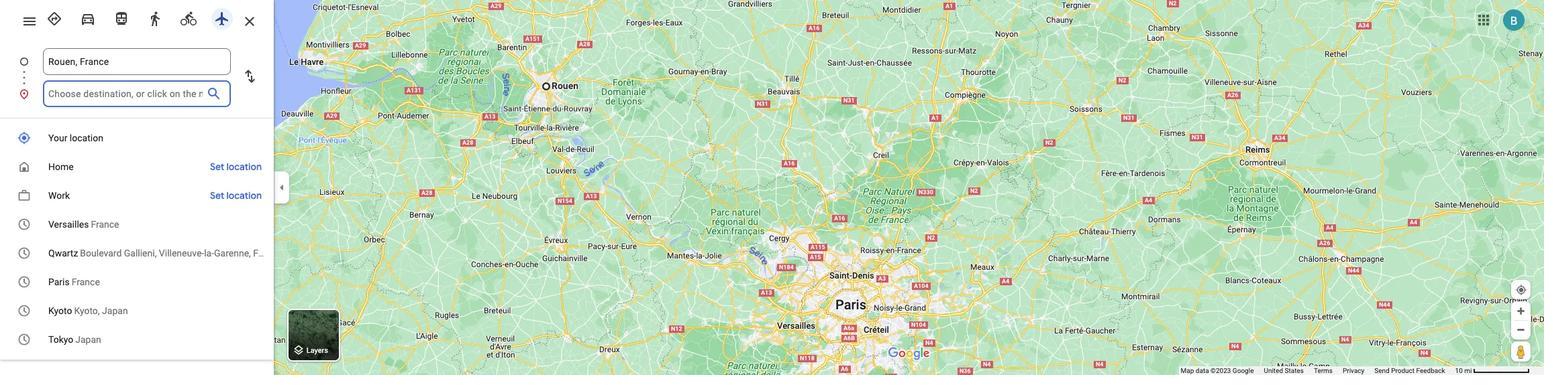 Task type: locate. For each thing, give the bounding box(es) containing it.
0 horizontal spatial none radio
[[40, 5, 68, 30]]

united states
[[1264, 368, 1304, 375]]

1 none field from the top
[[48, 48, 226, 75]]

1 list item from the top
[[0, 48, 274, 91]]

mi
[[1465, 368, 1473, 375]]

1 set location button from the top
[[203, 156, 269, 178]]

10 mi button
[[1456, 368, 1531, 375]]

location inside cell
[[70, 133, 103, 144]]

transit image
[[113, 11, 130, 27]]

Starting point Rouen, France field
[[48, 54, 226, 70]]

none radio right walking radio
[[175, 5, 203, 30]]

your
[[48, 133, 67, 144]]

2 horizontal spatial none radio
[[175, 5, 203, 30]]

cycling image
[[181, 11, 197, 27]]

2 set from the top
[[210, 190, 224, 202]]

grid containing set location
[[0, 124, 282, 355]]

data
[[1196, 368, 1209, 375]]

france right garenne,
[[253, 248, 282, 259]]

0 vertical spatial set location
[[210, 161, 262, 173]]

list inside google maps element
[[0, 48, 274, 107]]

driving image
[[80, 11, 96, 27]]

japan
[[102, 306, 128, 317], [75, 335, 101, 346]]

map data ©2023 google
[[1181, 368, 1254, 375]]

0 vertical spatial set
[[210, 161, 224, 173]]

none radio left the driving radio
[[40, 5, 68, 30]]

1 set from the top
[[210, 161, 224, 173]]

0 vertical spatial france
[[91, 220, 119, 230]]

layers
[[307, 347, 328, 356]]

0 vertical spatial none field
[[48, 48, 226, 75]]

1 vertical spatial france
[[253, 248, 282, 259]]

google
[[1233, 368, 1254, 375]]

cell containing kyoto
[[0, 301, 265, 323]]

0 horizontal spatial none radio
[[74, 5, 102, 30]]

japan right kyoto,
[[102, 306, 128, 317]]

None radio
[[74, 5, 102, 30], [141, 5, 169, 30], [208, 5, 236, 30]]

france down work cell
[[91, 220, 119, 230]]

none radio left cycling option
[[141, 5, 169, 30]]

cell
[[0, 214, 265, 236], [0, 243, 282, 265], [0, 272, 265, 294], [0, 301, 265, 323], [0, 330, 265, 352]]

1 cell from the top
[[0, 214, 265, 236]]

None field
[[48, 48, 226, 75], [48, 81, 203, 107]]

1 horizontal spatial japan
[[102, 306, 128, 317]]

2 vertical spatial france
[[72, 277, 100, 288]]

1 vertical spatial set location button
[[203, 185, 269, 207]]

1 vertical spatial set location
[[210, 190, 262, 202]]

qwartz
[[48, 248, 78, 259]]

none field down the starting point rouen, france field
[[48, 81, 203, 107]]

1 vertical spatial set
[[210, 190, 224, 202]]

1 vertical spatial none field
[[48, 81, 203, 107]]

versailles france
[[48, 220, 119, 230]]

2 none radio from the left
[[107, 5, 136, 30]]

japan right tokyo
[[75, 335, 101, 346]]

none field the starting point rouen, france
[[48, 48, 226, 75]]

1 none radio from the left
[[74, 5, 102, 30]]

1 horizontal spatial none radio
[[107, 5, 136, 30]]

none radio right the driving radio
[[107, 5, 136, 30]]

walking image
[[147, 11, 163, 27]]

your location
[[48, 133, 103, 144]]

list
[[0, 48, 274, 107]]

2 none field from the top
[[48, 81, 203, 107]]

set for work
[[210, 190, 224, 202]]

none radio right 'best travel modes' option
[[74, 5, 102, 30]]

2 vertical spatial location
[[227, 190, 262, 202]]

3 none radio from the left
[[208, 5, 236, 30]]

send product feedback
[[1375, 368, 1446, 375]]

list item
[[0, 48, 274, 91], [0, 81, 274, 107]]

terms
[[1314, 368, 1333, 375]]

footer containing map data ©2023 google
[[1181, 367, 1456, 376]]

2 horizontal spatial none radio
[[208, 5, 236, 30]]

3 none radio from the left
[[175, 5, 203, 30]]

france
[[91, 220, 119, 230], [253, 248, 282, 259], [72, 277, 100, 288]]

la-
[[204, 248, 214, 259]]

france right paris
[[72, 277, 100, 288]]

none radio "flights"
[[208, 5, 236, 30]]

0 vertical spatial location
[[70, 133, 103, 144]]

1 set location from the top
[[210, 161, 262, 173]]

none radio the driving
[[74, 5, 102, 30]]

list item down the starting point rouen, france field
[[0, 81, 274, 107]]

1 horizontal spatial none radio
[[141, 5, 169, 30]]

boulevard
[[80, 248, 122, 259]]

tokyo
[[48, 335, 73, 346]]

google maps element
[[0, 0, 1545, 376]]

2 set location from the top
[[210, 190, 262, 202]]

10
[[1456, 368, 1463, 375]]

location for home
[[227, 161, 262, 173]]

none radio walking
[[141, 5, 169, 30]]

set
[[210, 161, 224, 173], [210, 190, 224, 202]]

list item down transit icon
[[0, 48, 274, 91]]

garenne,
[[214, 248, 251, 259]]

united
[[1264, 368, 1284, 375]]

cell containing paris
[[0, 272, 265, 294]]

1 none radio from the left
[[40, 5, 68, 30]]

home
[[48, 162, 74, 173]]

grid inside google maps element
[[0, 124, 282, 355]]

grid
[[0, 124, 282, 355]]

set location for home
[[210, 161, 262, 173]]

none radio left close directions image
[[208, 5, 236, 30]]

united states button
[[1264, 367, 1304, 376]]

1 vertical spatial location
[[227, 161, 262, 173]]

footer inside google maps element
[[1181, 367, 1456, 376]]

none field up choose destination, or click on the map... field at the left top of page
[[48, 48, 226, 75]]

2 set location button from the top
[[203, 185, 269, 207]]

flights image
[[214, 11, 230, 27]]

1 vertical spatial japan
[[75, 335, 101, 346]]

5 cell from the top
[[0, 330, 265, 352]]

send product feedback button
[[1375, 367, 1446, 376]]

2 cell from the top
[[0, 243, 282, 265]]

©2023
[[1211, 368, 1231, 375]]

4 cell from the top
[[0, 301, 265, 323]]

2 none radio from the left
[[141, 5, 169, 30]]

0 vertical spatial set location button
[[203, 156, 269, 178]]

france for versailles france
[[91, 220, 119, 230]]

footer
[[1181, 367, 1456, 376]]

None radio
[[40, 5, 68, 30], [107, 5, 136, 30], [175, 5, 203, 30]]

location
[[70, 133, 103, 144], [227, 161, 262, 173], [227, 190, 262, 202]]

set location button for home
[[203, 156, 269, 178]]

set location button
[[203, 156, 269, 178], [203, 185, 269, 207]]

3 cell from the top
[[0, 272, 265, 294]]

send
[[1375, 368, 1390, 375]]

product
[[1392, 368, 1415, 375]]

set location for work
[[210, 190, 262, 202]]

set location
[[210, 161, 262, 173], [210, 190, 262, 202]]



Task type: vqa. For each thing, say whether or not it's contained in the screenshot.
station
no



Task type: describe. For each thing, give the bounding box(es) containing it.
gallieni,
[[124, 248, 157, 259]]

villeneuve-
[[159, 248, 204, 259]]

reverse starting point and destination image
[[242, 68, 258, 85]]

zoom out image
[[1516, 326, 1527, 336]]

cell containing versailles
[[0, 214, 265, 236]]

home cell
[[0, 156, 207, 179]]

cell containing tokyo
[[0, 330, 265, 352]]

none radio transit
[[107, 5, 136, 30]]

kyoto
[[48, 306, 72, 317]]

kyoto kyoto, japan
[[48, 306, 128, 317]]

2 list item from the top
[[0, 81, 274, 107]]

best travel modes image
[[46, 11, 62, 27]]

show street view coverage image
[[1512, 342, 1531, 363]]

your location cell
[[0, 128, 265, 150]]

privacy button
[[1343, 367, 1365, 376]]

0 vertical spatial japan
[[102, 306, 128, 317]]

cell containing qwartz
[[0, 243, 282, 265]]

0 horizontal spatial japan
[[75, 335, 101, 346]]

location for work
[[227, 190, 262, 202]]

work
[[48, 191, 70, 201]]

collapse side panel image
[[275, 181, 289, 195]]

paris france
[[48, 277, 100, 288]]

show your location image
[[1516, 285, 1528, 297]]

kyoto,
[[74, 306, 100, 317]]

privacy
[[1343, 368, 1365, 375]]

versailles
[[48, 220, 89, 230]]

terms button
[[1314, 367, 1333, 376]]

10 mi
[[1456, 368, 1473, 375]]

map
[[1181, 368, 1194, 375]]

none radio 'best travel modes'
[[40, 5, 68, 30]]

work cell
[[0, 185, 207, 207]]

tokyo japan
[[48, 335, 101, 346]]

none radio cycling
[[175, 5, 203, 30]]

france for paris france
[[72, 277, 100, 288]]

feedback
[[1417, 368, 1446, 375]]

none field choose destination, or click on the map...
[[48, 81, 203, 107]]

zoom in image
[[1516, 307, 1527, 317]]

qwartz boulevard gallieni, villeneuve-la-garenne, france
[[48, 248, 282, 259]]

Choose destination, or click on the map... field
[[48, 86, 203, 102]]

set for home
[[210, 161, 224, 173]]

paris
[[48, 277, 70, 288]]

close directions image
[[242, 13, 258, 30]]

set location button for work
[[203, 185, 269, 207]]

states
[[1285, 368, 1304, 375]]



